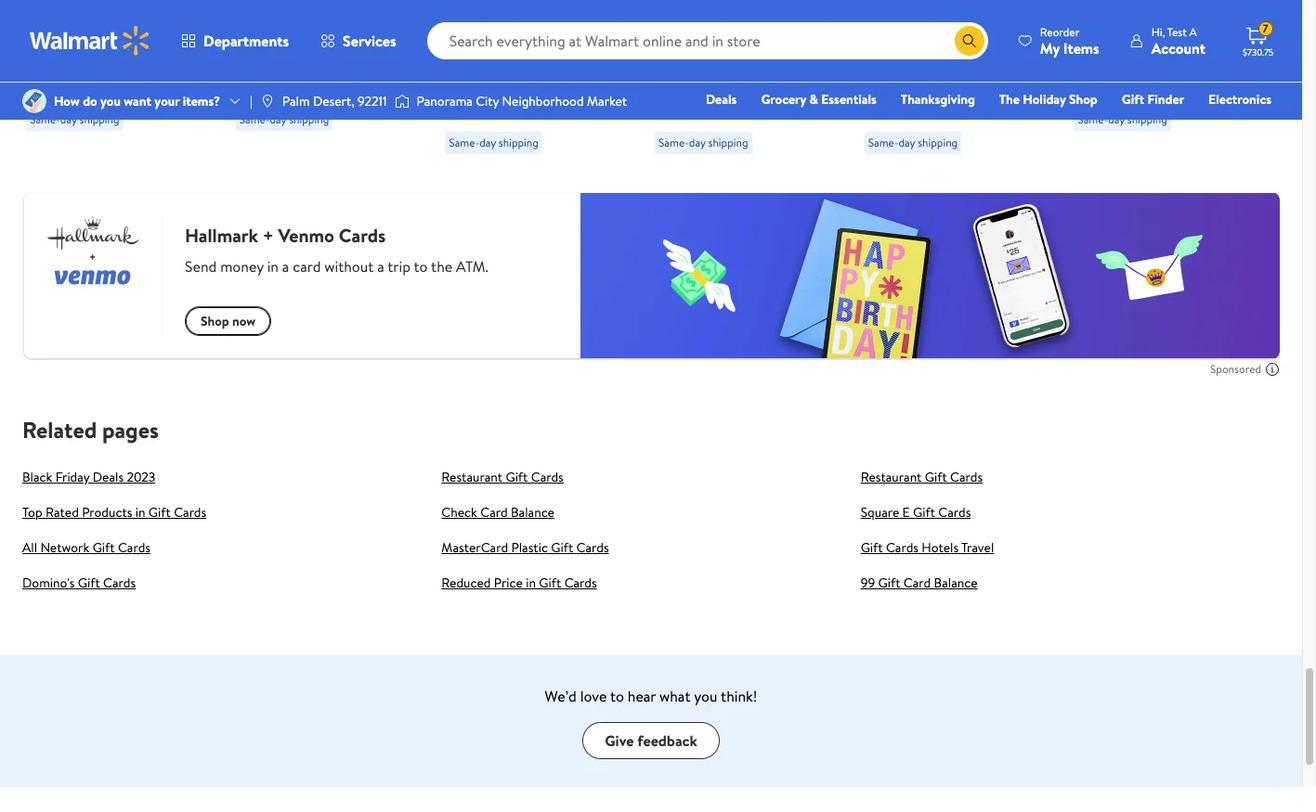Task type: locate. For each thing, give the bounding box(es) containing it.
apple inside $100.00 $100 apple gift card (email delivery) 1644
[[689, 57, 726, 77]]

day left one
[[1108, 111, 1125, 127]]

(email up &
[[793, 57, 833, 77]]

1 horizontal spatial deals
[[706, 90, 737, 109]]

(email inside the $100.00 $100 apple gift card (email delivery)
[[374, 57, 414, 77]]

0 horizontal spatial  image
[[22, 89, 46, 113]]

day right toy
[[899, 135, 915, 150]]

1 horizontal spatial  image
[[394, 92, 409, 111]]

(email down services
[[374, 57, 414, 77]]

$100.00 inside the $100.00 $100 apple gift card (email delivery)
[[236, 29, 293, 52]]

what
[[660, 687, 691, 707]]

gift cards hotels travel link
[[861, 539, 994, 557]]

restaurant gift cards up check card balance link
[[442, 468, 564, 487]]

$100.00 up deals link
[[655, 29, 712, 52]]

2 $50.00 $50 apple gift card (email delivery) from the left
[[1074, 29, 1247, 97]]

card down a
[[1172, 57, 1203, 77]]

5 (email from the left
[[996, 57, 1036, 77]]

1 $50 from the left
[[445, 57, 470, 77]]

 image for panorama
[[394, 92, 409, 111]]

$100.00 inside $100.00 $100 apple gift card (email delivery) 1644
[[655, 29, 712, 52]]

toy shop link
[[849, 115, 917, 136]]

one
[[1130, 116, 1157, 135]]

apple down $25.00
[[892, 57, 929, 77]]

1 $50.00 from the left
[[445, 29, 496, 52]]

1 delivery) from the left
[[26, 77, 84, 97]]

cards down all network gift cards "link"
[[103, 574, 136, 593]]

deals down search search field
[[706, 90, 737, 109]]

 image left how
[[22, 89, 46, 113]]

$50.00 right my
[[1074, 29, 1125, 52]]

2 (email from the left
[[374, 57, 414, 77]]

one debit link
[[1121, 115, 1201, 136]]

0 horizontal spatial $100
[[236, 57, 266, 77]]

1 (email from the left
[[168, 57, 207, 77]]

0 horizontal spatial balance
[[511, 503, 555, 522]]

balance down hotels on the right of the page
[[934, 574, 978, 593]]

(email up the
[[996, 57, 1036, 77]]

99 gift card balance link
[[861, 574, 978, 593]]

mastercard
[[442, 539, 508, 557]]

92211
[[358, 92, 387, 111]]

gift down walmart image on the top
[[104, 57, 129, 77]]

we'd love to hear what you think!
[[545, 687, 758, 707]]

5 product group from the left
[[865, 0, 1048, 162]]

$50 up panorama
[[445, 57, 470, 77]]

the holiday shop link
[[991, 89, 1106, 110]]

deals left '2023'
[[93, 468, 124, 487]]

same-day shipping down how
[[30, 111, 119, 127]]

walmart image
[[30, 26, 151, 56]]

mastercard plastic gift cards link
[[442, 539, 609, 557]]

$100.00 $100 apple gift card (email delivery) 1644
[[655, 29, 833, 121]]

restaurant up check
[[442, 468, 503, 487]]

6 product group from the left
[[1074, 0, 1258, 162]]

apple up deals link
[[689, 57, 726, 77]]

square
[[861, 503, 900, 522]]

cards down mastercard plastic gift cards link
[[565, 574, 597, 593]]

4 (email from the left
[[793, 57, 833, 77]]

gift up deals link
[[730, 57, 755, 77]]

you right what
[[694, 687, 718, 707]]

6 apple from the left
[[1102, 57, 1140, 77]]

shipping down 1646
[[499, 135, 539, 150]]

gift up 'square e gift cards'
[[925, 468, 947, 487]]

0 horizontal spatial $50
[[445, 57, 470, 77]]

2 product group from the left
[[236, 0, 419, 162]]

apple down walmart image on the top
[[63, 57, 100, 77]]

3 (email from the left
[[578, 57, 618, 77]]

same-day shipping
[[30, 111, 119, 127], [239, 111, 329, 127], [1078, 111, 1168, 127], [449, 135, 539, 150], [659, 135, 748, 150], [868, 135, 958, 150]]

$100 inside the $100.00 $100 apple gift card (email delivery)
[[236, 57, 266, 77]]

finder
[[1148, 90, 1185, 109]]

0 horizontal spatial restaurant
[[442, 468, 503, 487]]

hi, test a account
[[1152, 24, 1206, 58]]

$50.00 up city
[[445, 29, 496, 52]]

apple up the palm
[[269, 57, 307, 77]]

0 horizontal spatial deals
[[93, 468, 124, 487]]

(email up electronics
[[1207, 57, 1247, 77]]

fashion
[[991, 116, 1034, 135]]

grocery & essentials link
[[753, 89, 885, 110]]

account
[[1152, 38, 1206, 58]]

$100
[[236, 57, 266, 77], [655, 57, 685, 77]]

2 apple from the left
[[269, 57, 307, 77]]

price
[[494, 574, 523, 593]]

card down services
[[339, 57, 371, 77]]

(email inside "$200.00 $200 apple gift card (email delivery)"
[[168, 57, 207, 77]]

$100.00 for $100.00 $100 apple gift card (email delivery)
[[236, 29, 293, 52]]

gift down plastic
[[539, 574, 561, 593]]

check card balance link
[[442, 503, 555, 522]]

balance
[[511, 503, 555, 522], [934, 574, 978, 593]]

products
[[82, 503, 132, 522]]

services button
[[305, 19, 412, 63]]

0 horizontal spatial restaurant gift cards
[[442, 468, 564, 487]]

1 restaurant gift cards link from the left
[[442, 468, 564, 487]]

balance up plastic
[[511, 503, 555, 522]]

travel
[[962, 539, 994, 557]]

restaurant gift cards link
[[442, 468, 564, 487], [861, 468, 983, 487]]

card up want
[[133, 57, 164, 77]]

1644
[[714, 105, 738, 121]]

gift
[[104, 57, 129, 77], [310, 57, 336, 77], [514, 57, 540, 77], [730, 57, 755, 77], [933, 57, 958, 77], [1143, 57, 1169, 77], [1122, 90, 1145, 109], [506, 468, 528, 487], [925, 468, 947, 487], [149, 503, 171, 522], [913, 503, 936, 522], [93, 539, 115, 557], [551, 539, 573, 557], [861, 539, 883, 557], [78, 574, 100, 593], [539, 574, 561, 593], [878, 574, 901, 593]]

2 delivery) from the left
[[236, 77, 294, 97]]

gift inside "$200.00 $200 apple gift card (email delivery)"
[[104, 57, 129, 77]]

 image
[[22, 89, 46, 113], [394, 92, 409, 111]]

0 horizontal spatial $50.00
[[445, 29, 496, 52]]

clear search field text image
[[933, 33, 947, 48]]

$100.00
[[236, 29, 293, 52], [655, 29, 712, 52]]

1 horizontal spatial $100.00
[[655, 29, 712, 52]]

card inside $100.00 $100 apple gift card (email delivery) 1644
[[759, 57, 790, 77]]

1 horizontal spatial restaurant gift cards link
[[861, 468, 983, 487]]

(email up items?
[[168, 57, 207, 77]]

1 $100 from the left
[[236, 57, 266, 77]]

you
[[100, 92, 121, 111], [694, 687, 718, 707]]

same-day shipping down the 3028
[[868, 135, 958, 150]]

love
[[580, 687, 607, 707]]

restaurant gift cards link up check card balance link
[[442, 468, 564, 487]]

items?
[[183, 92, 220, 111]]

give
[[605, 731, 634, 751]]

in right products
[[135, 503, 145, 522]]

product group
[[26, 0, 210, 162], [236, 0, 419, 162], [445, 0, 629, 162], [655, 0, 839, 162], [865, 0, 1048, 162], [1074, 0, 1258, 162]]

deals
[[706, 90, 737, 109], [93, 468, 124, 487]]

4 delivery) from the left
[[655, 77, 713, 97]]

top
[[22, 503, 42, 522]]

neighborhood
[[502, 92, 584, 111]]

1 horizontal spatial in
[[526, 574, 536, 593]]

reduced price in gift cards
[[442, 574, 597, 593]]

card inside the $100.00 $100 apple gift card (email delivery)
[[339, 57, 371, 77]]

card down search icon
[[962, 57, 993, 77]]

1 restaurant gift cards from the left
[[442, 468, 564, 487]]

shop for toy
[[880, 116, 908, 135]]

market
[[587, 92, 627, 111]]

5 apple from the left
[[892, 57, 929, 77]]

apple right items
[[1102, 57, 1140, 77]]

1 horizontal spatial you
[[694, 687, 718, 707]]

card up grocery
[[759, 57, 790, 77]]

sponsored
[[1211, 362, 1262, 378]]

1 horizontal spatial $50
[[1074, 57, 1099, 77]]

1 horizontal spatial $100
[[655, 57, 685, 77]]

square e gift cards link
[[861, 503, 971, 522]]

the holiday shop
[[1000, 90, 1098, 109]]

apple up city
[[473, 57, 511, 77]]

you right do
[[100, 92, 121, 111]]

search icon image
[[962, 33, 977, 48]]

want
[[124, 92, 151, 111]]

items
[[1064, 38, 1100, 58]]

in
[[135, 503, 145, 522], [526, 574, 536, 593]]

0 horizontal spatial shop
[[880, 116, 908, 135]]

essentials
[[822, 90, 877, 109]]

$50.00
[[445, 29, 496, 52], [1074, 29, 1125, 52]]

5 delivery) from the left
[[865, 77, 923, 97]]

(email up market
[[578, 57, 618, 77]]

shipping down 'gift finder' link
[[1128, 111, 1168, 127]]

6 delivery) from the left
[[1074, 77, 1133, 97]]

product group containing $25.00
[[865, 0, 1048, 162]]

$100.00 up |
[[236, 29, 293, 52]]

shop up registry
[[1069, 90, 1098, 109]]

2 $100.00 from the left
[[655, 29, 712, 52]]

7
[[1263, 21, 1269, 36]]

 image
[[260, 94, 275, 109]]

restaurant gift cards up 'square e gift cards'
[[861, 468, 983, 487]]

1 horizontal spatial restaurant
[[861, 468, 922, 487]]

$100 for $100.00 $100 apple gift card (email delivery)
[[236, 57, 266, 77]]

departments
[[203, 31, 289, 51]]

gift up 99
[[861, 539, 883, 557]]

card down gift cards hotels travel
[[904, 574, 931, 593]]

1 horizontal spatial shop
[[1069, 90, 1098, 109]]

$100.00 $100 apple gift card (email delivery)
[[236, 29, 414, 97]]

shipping down the 3028
[[918, 135, 958, 150]]

2 restaurant gift cards link from the left
[[861, 468, 983, 487]]

restaurant gift cards link up 'square e gift cards'
[[861, 468, 983, 487]]

services
[[343, 31, 396, 51]]

restaurant up square
[[861, 468, 922, 487]]

shop
[[1069, 90, 1098, 109], [880, 116, 908, 135]]

1 $100.00 from the left
[[236, 29, 293, 52]]

0 vertical spatial you
[[100, 92, 121, 111]]

gift inside the $100.00 $100 apple gift card (email delivery)
[[310, 57, 336, 77]]

1 horizontal spatial $50.00 $50 apple gift card (email delivery)
[[1074, 29, 1247, 97]]

gift down 'all network gift cards' at the bottom of the page
[[78, 574, 100, 593]]

palm
[[282, 92, 310, 111]]

0 vertical spatial shop
[[1069, 90, 1098, 109]]

electronics toy shop
[[858, 90, 1272, 135]]

2 $100 from the left
[[655, 57, 685, 77]]

 image right '92211' on the left
[[394, 92, 409, 111]]

in right price on the left bottom of page
[[526, 574, 536, 593]]

shop right toy
[[880, 116, 908, 135]]

99 gift card balance
[[861, 574, 978, 593]]

1 vertical spatial shop
[[880, 116, 908, 135]]

$100 inside $100.00 $100 apple gift card (email delivery) 1644
[[655, 57, 685, 77]]

$100.00 for $100.00 $100 apple gift card (email delivery) 1644
[[655, 29, 712, 52]]

same-
[[30, 111, 60, 127], [239, 111, 270, 127], [1078, 111, 1109, 127], [449, 135, 480, 150], [659, 135, 689, 150], [868, 135, 899, 150]]

1 apple from the left
[[63, 57, 100, 77]]

0 horizontal spatial $100.00
[[236, 29, 293, 52]]

shop inside electronics toy shop
[[880, 116, 908, 135]]

gift up desert,
[[310, 57, 336, 77]]

4 apple from the left
[[689, 57, 726, 77]]

0 vertical spatial in
[[135, 503, 145, 522]]

shipping down 1644
[[708, 135, 748, 150]]

restaurant gift cards
[[442, 468, 564, 487], [861, 468, 983, 487]]

1 horizontal spatial balance
[[934, 574, 978, 593]]

0 horizontal spatial $50.00 $50 apple gift card (email delivery)
[[445, 29, 618, 97]]

same-day shipping down 1646
[[449, 135, 539, 150]]

restaurant
[[442, 468, 503, 487], [861, 468, 922, 487]]

1 product group from the left
[[26, 0, 210, 162]]

feedback
[[638, 731, 697, 751]]

1 horizontal spatial restaurant gift cards
[[861, 468, 983, 487]]

pages
[[102, 414, 159, 446]]

0 horizontal spatial restaurant gift cards link
[[442, 468, 564, 487]]

registry link
[[1050, 115, 1114, 136]]

gift right plastic
[[551, 539, 573, 557]]

apple
[[63, 57, 100, 77], [269, 57, 307, 77], [473, 57, 511, 77], [689, 57, 726, 77], [892, 57, 929, 77], [1102, 57, 1140, 77]]

2 restaurant gift cards from the left
[[861, 468, 983, 487]]

1 $50.00 $50 apple gift card (email delivery) from the left
[[445, 29, 618, 97]]

1 horizontal spatial $50.00
[[1074, 29, 1125, 52]]

e
[[903, 503, 910, 522]]

gift inside $25.00 $25 apple gift card (email delivery)
[[933, 57, 958, 77]]

$50.00 $50 apple gift card (email delivery)
[[445, 29, 618, 97], [1074, 29, 1247, 97]]

day
[[60, 111, 77, 127], [270, 111, 286, 127], [1108, 111, 1125, 127], [480, 135, 496, 150], [689, 135, 706, 150], [899, 135, 915, 150]]

electronics link
[[1200, 89, 1280, 110]]

gift down clear search field text image
[[933, 57, 958, 77]]

0 horizontal spatial you
[[100, 92, 121, 111]]

$50 right my
[[1074, 57, 1099, 77]]



Task type: vqa. For each thing, say whether or not it's contained in the screenshot.
fifth Delivery) from the left
yes



Task type: describe. For each thing, give the bounding box(es) containing it.
plastic
[[511, 539, 548, 557]]

shipping down the palm
[[289, 111, 329, 127]]

apple inside "$200.00 $200 apple gift card (email delivery)"
[[63, 57, 100, 77]]

shipping down do
[[79, 111, 119, 127]]

cards up 'square e gift cards'
[[951, 468, 983, 487]]

gift down '2023'
[[149, 503, 171, 522]]

hotels
[[922, 539, 959, 557]]

$200.00
[[26, 29, 87, 52]]

cards up hotels on the right of the page
[[939, 503, 971, 522]]

0 vertical spatial balance
[[511, 503, 555, 522]]

think!
[[721, 687, 758, 707]]

3 delivery) from the left
[[445, 77, 504, 97]]

2 $50 from the left
[[1074, 57, 1099, 77]]

reduced
[[442, 574, 491, 593]]

apple inside the $100.00 $100 apple gift card (email delivery)
[[269, 57, 307, 77]]

$25.00
[[865, 29, 915, 52]]

1 vertical spatial deals
[[93, 468, 124, 487]]

delivery) inside the $100.00 $100 apple gift card (email delivery)
[[236, 77, 294, 97]]

$100 for $100.00 $100 apple gift card (email delivery) 1644
[[655, 57, 685, 77]]

a
[[1190, 24, 1197, 39]]

all network gift cards link
[[22, 539, 150, 557]]

gift up the panorama city neighborhood market
[[514, 57, 540, 77]]

how do you want your items?
[[54, 92, 220, 111]]

give feedback button
[[583, 723, 720, 760]]

&
[[810, 90, 819, 109]]

one debit
[[1130, 116, 1192, 135]]

Search search field
[[427, 22, 988, 59]]

toy
[[858, 116, 877, 135]]

2 $50.00 from the left
[[1074, 29, 1125, 52]]

test
[[1168, 24, 1187, 39]]

square e gift cards
[[861, 503, 971, 522]]

restaurant gift cards for 2nd restaurant gift cards link from left
[[861, 468, 983, 487]]

gift up gift finder
[[1143, 57, 1169, 77]]

day down how
[[60, 111, 77, 127]]

product group containing $200.00
[[26, 0, 210, 162]]

deals link
[[698, 89, 745, 110]]

day down deals link
[[689, 135, 706, 150]]

day down city
[[480, 135, 496, 150]]

home link
[[924, 115, 975, 136]]

1646
[[505, 105, 528, 121]]

rated
[[45, 503, 79, 522]]

$25.00 $25 apple gift card (email delivery)
[[865, 29, 1036, 97]]

black friday deals 2023
[[22, 468, 155, 487]]

holiday
[[1023, 90, 1066, 109]]

1 vertical spatial you
[[694, 687, 718, 707]]

do
[[83, 92, 97, 111]]

same-day shipping down the palm
[[239, 111, 329, 127]]

$730.75
[[1243, 46, 1274, 59]]

related
[[22, 414, 97, 446]]

panorama city neighborhood market
[[417, 92, 627, 111]]

2023
[[127, 468, 155, 487]]

$200.00 $200 apple gift card (email delivery)
[[26, 29, 207, 97]]

reduced price in gift cards link
[[442, 574, 597, 593]]

check card balance
[[442, 503, 555, 522]]

apple inside $25.00 $25 apple gift card (email delivery)
[[892, 57, 929, 77]]

debit
[[1161, 116, 1192, 135]]

1 vertical spatial balance
[[934, 574, 978, 593]]

reorder
[[1040, 24, 1080, 39]]

domino's gift cards
[[22, 574, 136, 593]]

check
[[442, 503, 477, 522]]

0 vertical spatial deals
[[706, 90, 737, 109]]

gift inside $100.00 $100 apple gift card (email delivery) 1644
[[730, 57, 755, 77]]

ad disclaimer and feedback for marqueedisplayad image
[[1265, 362, 1280, 377]]

gift finder
[[1122, 90, 1185, 109]]

card inside "$200.00 $200 apple gift card (email delivery)"
[[133, 57, 164, 77]]

delivery) inside $100.00 $100 apple gift card (email delivery) 1644
[[655, 77, 713, 97]]

hear
[[628, 687, 656, 707]]

desert,
[[313, 92, 355, 111]]

all
[[22, 539, 37, 557]]

city
[[476, 92, 499, 111]]

2 restaurant from the left
[[861, 468, 922, 487]]

cards right products
[[174, 503, 206, 522]]

card up 'neighborhood'
[[543, 57, 575, 77]]

cards up the check card balance
[[531, 468, 564, 487]]

walmart+
[[1216, 116, 1272, 135]]

delivery) inside "$200.00 $200 apple gift card (email delivery)"
[[26, 77, 84, 97]]

3028
[[924, 105, 949, 121]]

top rated products in gift cards
[[22, 503, 206, 522]]

1 vertical spatial in
[[526, 574, 536, 593]]

all network gift cards
[[22, 539, 150, 557]]

Walmart Site-Wide search field
[[427, 22, 988, 59]]

panorama
[[417, 92, 473, 111]]

walmart+ link
[[1208, 115, 1280, 136]]

reorder my items
[[1040, 24, 1100, 58]]

day down the palm
[[270, 111, 286, 127]]

|
[[250, 92, 253, 111]]

$25
[[865, 57, 888, 77]]

domino's
[[22, 574, 75, 593]]

card inside $25.00 $25 apple gift card (email delivery)
[[962, 57, 993, 77]]

the
[[1000, 90, 1020, 109]]

same-day shipping down 'gift finder' link
[[1078, 111, 1168, 127]]

cards down the e
[[886, 539, 919, 557]]

3 apple from the left
[[473, 57, 511, 77]]

hi,
[[1152, 24, 1165, 39]]

4 product group from the left
[[655, 0, 839, 162]]

$200
[[26, 57, 59, 77]]

registry
[[1058, 116, 1105, 135]]

thanksgiving link
[[893, 89, 984, 110]]

shop for holiday
[[1069, 90, 1098, 109]]

electronics
[[1209, 90, 1272, 109]]

friday
[[55, 468, 90, 487]]

top rated products in gift cards link
[[22, 503, 206, 522]]

domino's gift cards link
[[22, 574, 136, 593]]

gift up one
[[1122, 90, 1145, 109]]

we'd
[[545, 687, 577, 707]]

related pages
[[22, 414, 159, 446]]

1 restaurant from the left
[[442, 468, 503, 487]]

6 (email from the left
[[1207, 57, 1247, 77]]

your
[[155, 92, 180, 111]]

how
[[54, 92, 80, 111]]

gift cards hotels travel
[[861, 539, 994, 557]]

3 product group from the left
[[445, 0, 629, 162]]

99
[[861, 574, 875, 593]]

gift down products
[[93, 539, 115, 557]]

0 horizontal spatial in
[[135, 503, 145, 522]]

cards down top rated products in gift cards link in the bottom left of the page
[[118, 539, 150, 557]]

delivery) inside $25.00 $25 apple gift card (email delivery)
[[865, 77, 923, 97]]

give feedback
[[605, 731, 697, 751]]

departments button
[[165, 19, 305, 63]]

gift up check card balance link
[[506, 468, 528, 487]]

cards right plastic
[[577, 539, 609, 557]]

card right check
[[481, 503, 508, 522]]

 image for how
[[22, 89, 46, 113]]

same-day shipping down 1644
[[659, 135, 748, 150]]

to
[[610, 687, 624, 707]]

mastercard plastic gift cards
[[442, 539, 609, 557]]

(email inside $25.00 $25 apple gift card (email delivery)
[[996, 57, 1036, 77]]

gift right 99
[[878, 574, 901, 593]]

gift right the e
[[913, 503, 936, 522]]

(email inside $100.00 $100 apple gift card (email delivery) 1644
[[793, 57, 833, 77]]

grocery & essentials
[[761, 90, 877, 109]]

restaurant gift cards for second restaurant gift cards link from the right
[[442, 468, 564, 487]]

palm desert, 92211
[[282, 92, 387, 111]]

black friday deals 2023 link
[[22, 468, 155, 487]]

home
[[932, 116, 967, 135]]



